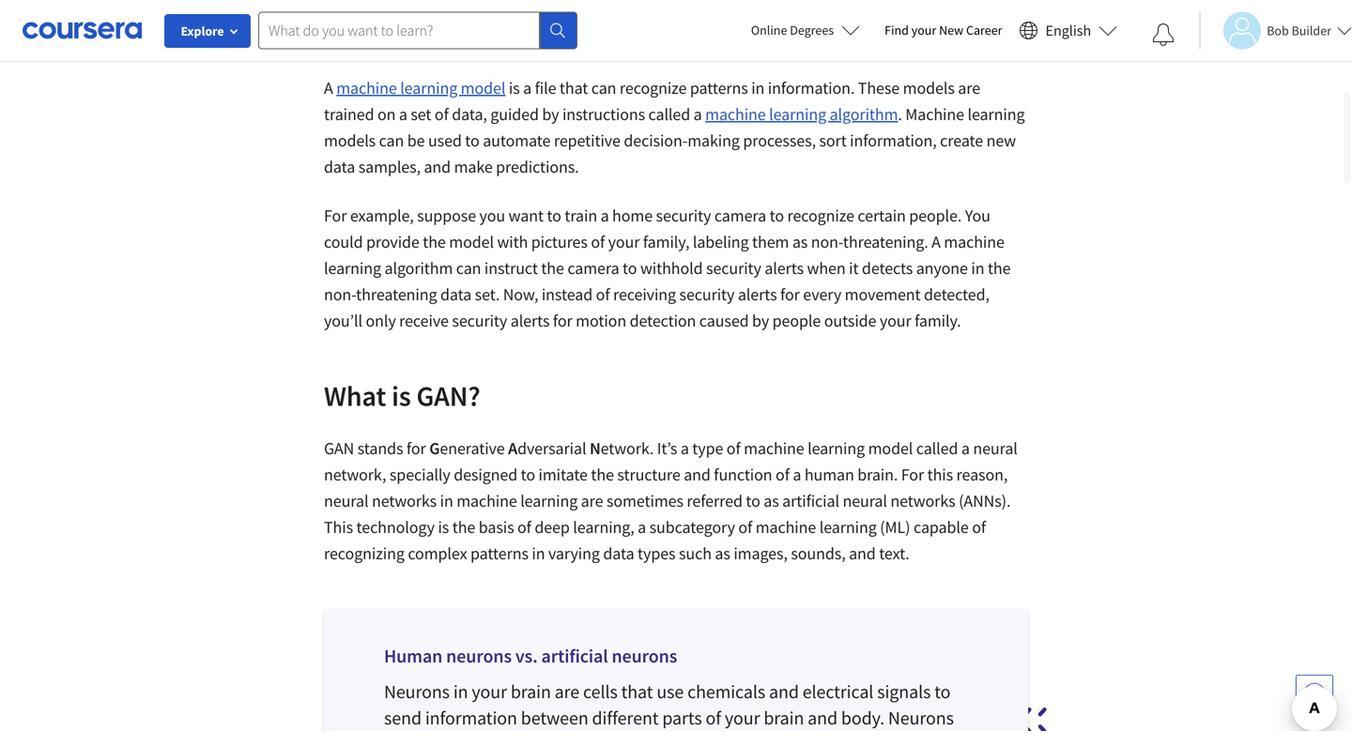 Task type: locate. For each thing, give the bounding box(es) containing it.
to right the signals
[[935, 680, 951, 704]]

1 horizontal spatial is
[[438, 517, 449, 538]]

1 horizontal spatial for
[[901, 464, 924, 486]]

1 horizontal spatial called
[[916, 438, 958, 459]]

for down instead
[[553, 310, 573, 332]]

reason,
[[957, 464, 1008, 486]]

neurons up use
[[612, 645, 677, 668]]

1 vertical spatial recognize
[[787, 205, 855, 226]]

machine
[[336, 77, 397, 99], [705, 104, 766, 125], [944, 232, 1005, 253], [744, 438, 804, 459], [457, 491, 517, 512], [756, 517, 816, 538]]

as right such
[[715, 543, 731, 564]]

can inside . machine learning models can be used to automate repetitive decision-making processes, sort information, create new data samples, and make predictions.
[[379, 130, 404, 151]]

2 vertical spatial data
[[603, 543, 634, 564]]

1 vertical spatial that
[[621, 680, 653, 704]]

1 horizontal spatial for
[[553, 310, 573, 332]]

0 horizontal spatial that
[[560, 77, 588, 99]]

and left electrical
[[769, 680, 799, 704]]

0 vertical spatial as
[[792, 232, 808, 253]]

networks down this on the bottom of the page
[[891, 491, 956, 512]]

data down learning,
[[603, 543, 634, 564]]

are up machine
[[958, 77, 981, 99]]

recognizing
[[324, 543, 405, 564]]

2 vertical spatial are
[[555, 680, 580, 704]]

can up set.
[[456, 258, 481, 279]]

to up the them
[[770, 205, 784, 226]]

is inside etwork. it's a type of machine learning model called a neural network, specially designed to imitate the structure and function of a human brain. for this reason, neural networks in machine learning are sometimes referred to as artificial neural networks (anns). this technology is the basis of deep learning, a subcategory of machine learning (ml) capable of recognizing complex patterns in varying data types such as images, sounds, and text.
[[438, 517, 449, 538]]

by
[[542, 104, 559, 125], [752, 310, 769, 332]]

the
[[423, 232, 446, 253], [541, 258, 564, 279], [988, 258, 1011, 279], [591, 464, 614, 486], [452, 517, 475, 538]]

for left this on the bottom of the page
[[901, 464, 924, 486]]

0 horizontal spatial networks
[[372, 491, 437, 512]]

a right it's
[[681, 438, 689, 459]]

0 horizontal spatial called
[[649, 104, 690, 125]]

algorithm up threatening
[[385, 258, 453, 279]]

in inside is a file that can recognize patterns in information. these models are trained on a set of data, guided by instructions called a
[[752, 77, 765, 99]]

repetitive
[[554, 130, 621, 151]]

new
[[987, 130, 1016, 151]]

a inside for example, suppose you want to train a home security camera to recognize certain people. you could provide the model with pictures of your family, labeling them as non-threatening. a machine learning algorithm can instruct the camera to withhold security alerts when it detects anyone in the non-threatening data set. now, instead of receiving security alerts for every movement detected, you'll only receive security alerts for motion detection caused by people outside your family.
[[932, 232, 941, 253]]

1 horizontal spatial neural
[[843, 491, 887, 512]]

called inside is a file that can recognize patterns in information. these models are trained on a set of data, guided by instructions called a
[[649, 104, 690, 125]]

1 vertical spatial a
[[932, 232, 941, 253]]

model inside for example, suppose you want to train a home security camera to recognize certain people. you could provide the model with pictures of your family, labeling them as non-threatening. a machine learning algorithm can instruct the camera to withhold security alerts when it detects anyone in the non-threatening data set. now, instead of receiving security alerts for every movement detected, you'll only receive security alerts for motion detection caused by people outside your family.
[[449, 232, 494, 253]]

1 horizontal spatial data
[[440, 284, 472, 305]]

models down trained
[[324, 130, 376, 151]]

you'll
[[324, 310, 362, 332]]

degrees
[[790, 22, 834, 39]]

camera
[[715, 205, 766, 226], [568, 258, 619, 279]]

neural
[[973, 438, 1018, 459], [324, 491, 369, 512], [843, 491, 887, 512]]

a
[[523, 77, 532, 99], [399, 104, 407, 125], [694, 104, 702, 125], [601, 205, 609, 226], [681, 438, 689, 459], [962, 438, 970, 459], [793, 464, 801, 486], [638, 517, 646, 538]]

0 vertical spatial artificial
[[782, 491, 840, 512]]

0 horizontal spatial neurons
[[446, 645, 512, 668]]

for up could
[[324, 205, 347, 226]]

machine up images,
[[756, 517, 816, 538]]

0 horizontal spatial for
[[407, 438, 426, 459]]

1 vertical spatial non-
[[324, 284, 356, 305]]

samples,
[[358, 156, 421, 178]]

neurons in your brain are cells that use chemicals and electrical signals to send information between different parts of your brain and body. neuron
[[384, 680, 961, 732]]

1 horizontal spatial a
[[508, 438, 518, 459]]

and down type
[[684, 464, 711, 486]]

of right set
[[435, 104, 449, 125]]

non- up you'll
[[324, 284, 356, 305]]

to up receiving
[[623, 258, 637, 279]]

2 vertical spatial a
[[508, 438, 518, 459]]

a up trained
[[324, 77, 333, 99]]

2 vertical spatial can
[[456, 258, 481, 279]]

brain up between
[[511, 680, 551, 704]]

as down function
[[764, 491, 779, 512]]

0 horizontal spatial brain
[[511, 680, 551, 704]]

0 vertical spatial non-
[[811, 232, 843, 253]]

2 horizontal spatial data
[[603, 543, 634, 564]]

2 vertical spatial alerts
[[511, 310, 550, 332]]

0 horizontal spatial data
[[324, 156, 355, 178]]

0 vertical spatial that
[[560, 77, 588, 99]]

your
[[912, 22, 937, 39], [608, 232, 640, 253], [880, 310, 912, 332], [472, 680, 507, 704], [725, 707, 760, 730]]

patterns down basis
[[471, 543, 529, 564]]

brain
[[511, 680, 551, 704], [764, 707, 804, 730]]

every
[[803, 284, 842, 305]]

1 vertical spatial patterns
[[471, 543, 529, 564]]

in up machine learning algorithm
[[752, 77, 765, 99]]

neurons
[[446, 645, 512, 668], [612, 645, 677, 668]]

of inside is a file that can recognize patterns in information. these models are trained on a set of data, guided by instructions called a
[[435, 104, 449, 125]]

brain down electrical
[[764, 707, 804, 730]]

your down movement at the top of the page
[[880, 310, 912, 332]]

alerts down the them
[[765, 258, 804, 279]]

0 vertical spatial patterns
[[690, 77, 748, 99]]

your down home
[[608, 232, 640, 253]]

and
[[424, 156, 451, 178], [684, 464, 711, 486], [849, 543, 876, 564], [769, 680, 799, 704], [808, 707, 838, 730]]

2 vertical spatial model
[[868, 438, 913, 459]]

you
[[479, 205, 505, 226]]

instructions
[[563, 104, 645, 125]]

home
[[612, 205, 653, 226]]

of down "train"
[[591, 232, 605, 253]]

models
[[903, 77, 955, 99], [324, 130, 376, 151]]

bob
[[1267, 22, 1289, 39]]

of inside neurons in your brain are cells that use chemicals and electrical signals to send information between different parts of your brain and body. neuron
[[706, 707, 721, 730]]

patterns inside etwork. it's a type of machine learning model called a neural network, specially designed to imitate the structure and function of a human brain. for this reason, neural networks in machine learning are sometimes referred to as artificial neural networks (anns). this technology is the basis of deep learning, a subcategory of machine learning (ml) capable of recognizing complex patterns in varying data types such as images, sounds, and text.
[[471, 543, 529, 564]]

builder
[[1292, 22, 1332, 39]]

that
[[560, 77, 588, 99], [621, 680, 653, 704]]

data
[[324, 156, 355, 178], [440, 284, 472, 305], [603, 543, 634, 564]]

1 horizontal spatial models
[[903, 77, 955, 99]]

0 vertical spatial called
[[649, 104, 690, 125]]

0 vertical spatial model
[[461, 77, 506, 99]]

what is gan?
[[324, 378, 492, 414]]

of down chemicals
[[706, 707, 721, 730]]

detection
[[630, 310, 696, 332]]

that up 'different'
[[621, 680, 653, 704]]

0 horizontal spatial patterns
[[471, 543, 529, 564]]

2 horizontal spatial is
[[509, 77, 520, 99]]

your up information
[[472, 680, 507, 704]]

called
[[649, 104, 690, 125], [916, 438, 958, 459]]

machine learning algorithm link
[[705, 104, 898, 125]]

are inside neurons in your brain are cells that use chemicals and electrical signals to send information between different parts of your brain and body. neuron
[[555, 680, 580, 704]]

stands
[[358, 438, 403, 459]]

machine
[[906, 104, 964, 125]]

0 vertical spatial models
[[903, 77, 955, 99]]

a right "train"
[[601, 205, 609, 226]]

1 horizontal spatial can
[[456, 258, 481, 279]]

model up brain.
[[868, 438, 913, 459]]

model down you
[[449, 232, 494, 253]]

a up designed
[[508, 438, 518, 459]]

movement
[[845, 284, 921, 305]]

these
[[858, 77, 900, 99]]

train
[[565, 205, 597, 226]]

data left set.
[[440, 284, 472, 305]]

instruct
[[485, 258, 538, 279]]

learning down could
[[324, 258, 381, 279]]

1 vertical spatial camera
[[568, 258, 619, 279]]

can
[[591, 77, 616, 99], [379, 130, 404, 151], [456, 258, 481, 279]]

to inside neurons in your brain are cells that use chemicals and electrical signals to send information between different parts of your brain and body. neuron
[[935, 680, 951, 704]]

0 horizontal spatial neural
[[324, 491, 369, 512]]

machine learning algorithm
[[705, 104, 898, 125]]

0 horizontal spatial recognize
[[620, 77, 687, 99]]

can inside is a file that can recognize patterns in information. these models are trained on a set of data, guided by instructions called a
[[591, 77, 616, 99]]

0 horizontal spatial models
[[324, 130, 376, 151]]

0 horizontal spatial are
[[555, 680, 580, 704]]

to inside . machine learning models can be used to automate repetitive decision-making processes, sort information, create new data samples, and make predictions.
[[465, 130, 480, 151]]

1 vertical spatial model
[[449, 232, 494, 253]]

1 vertical spatial as
[[764, 491, 779, 512]]

structure
[[617, 464, 681, 486]]

security
[[656, 205, 711, 226], [706, 258, 762, 279], [679, 284, 735, 305], [452, 310, 507, 332]]

camera up instead
[[568, 258, 619, 279]]

as right the them
[[792, 232, 808, 253]]

and down used
[[424, 156, 451, 178]]

coursera image
[[23, 15, 142, 45]]

set.
[[475, 284, 500, 305]]

can inside for example, suppose you want to train a home security camera to recognize certain people. you could provide the model with pictures of your family, labeling them as non-threatening. a machine learning algorithm can instruct the camera to withhold security alerts when it detects anyone in the non-threatening data set. now, instead of receiving security alerts for every movement detected, you'll only receive security alerts for motion detection caused by people outside your family.
[[456, 258, 481, 279]]

0 vertical spatial camera
[[715, 205, 766, 226]]

cells
[[583, 680, 618, 704]]

to up make on the top left of the page
[[465, 130, 480, 151]]

vs.
[[515, 645, 538, 668]]

0 horizontal spatial can
[[379, 130, 404, 151]]

camera up labeling
[[715, 205, 766, 226]]

0 horizontal spatial as
[[715, 543, 731, 564]]

1 neurons from the left
[[446, 645, 512, 668]]

by down file
[[542, 104, 559, 125]]

0 horizontal spatial by
[[542, 104, 559, 125]]

that inside neurons in your brain are cells that use chemicals and electrical signals to send information between different parts of your brain and body. neuron
[[621, 680, 653, 704]]

0 horizontal spatial for
[[324, 205, 347, 226]]

1 horizontal spatial are
[[581, 491, 603, 512]]

what
[[324, 378, 386, 414]]

0 horizontal spatial algorithm
[[385, 258, 453, 279]]

0 vertical spatial is
[[509, 77, 520, 99]]

for inside etwork. it's a type of machine learning model called a neural network, specially designed to imitate the structure and function of a human brain. for this reason, neural networks in machine learning are sometimes referred to as artificial neural networks (anns). this technology is the basis of deep learning, a subcategory of machine learning (ml) capable of recognizing complex patterns in varying data types such as images, sounds, and text.
[[901, 464, 924, 486]]

1 horizontal spatial patterns
[[690, 77, 748, 99]]

a right on
[[399, 104, 407, 125]]

0 horizontal spatial is
[[392, 378, 411, 414]]

images,
[[734, 543, 788, 564]]

1 vertical spatial are
[[581, 491, 603, 512]]

0 vertical spatial recognize
[[620, 77, 687, 99]]

0 vertical spatial for
[[780, 284, 800, 305]]

is up guided
[[509, 77, 520, 99]]

brain.
[[858, 464, 898, 486]]

0 vertical spatial by
[[542, 104, 559, 125]]

2 vertical spatial as
[[715, 543, 731, 564]]

find
[[885, 22, 909, 39]]

recognize up decision-
[[620, 77, 687, 99]]

neural up this
[[324, 491, 369, 512]]

0 vertical spatial for
[[324, 205, 347, 226]]

a up reason,
[[962, 438, 970, 459]]

0 horizontal spatial a
[[324, 77, 333, 99]]

decision-
[[624, 130, 688, 151]]

in up information
[[453, 680, 468, 704]]

1 vertical spatial by
[[752, 310, 769, 332]]

called up this on the bottom of the page
[[916, 438, 958, 459]]

electrical
[[803, 680, 874, 704]]

of up images,
[[739, 517, 752, 538]]

for left g
[[407, 438, 426, 459]]

non- up when
[[811, 232, 843, 253]]

can up instructions
[[591, 77, 616, 99]]

that right file
[[560, 77, 588, 99]]

varying
[[548, 543, 600, 564]]

1 vertical spatial data
[[440, 284, 472, 305]]

is right what at left
[[392, 378, 411, 414]]

of left deep
[[517, 517, 531, 538]]

machine inside for example, suppose you want to train a home security camera to recognize certain people. you could provide the model with pictures of your family, labeling them as non-threatening. a machine learning algorithm can instruct the camera to withhold security alerts when it detects anyone in the non-threatening data set. now, instead of receiving security alerts for every movement detected, you'll only receive security alerts for motion detection caused by people outside your family.
[[944, 232, 1005, 253]]

gan
[[324, 438, 354, 459]]

1 vertical spatial brain
[[764, 707, 804, 730]]

is up complex
[[438, 517, 449, 538]]

1 vertical spatial models
[[324, 130, 376, 151]]

0 vertical spatial a
[[324, 77, 333, 99]]

can left be
[[379, 130, 404, 151]]

it's
[[657, 438, 677, 459]]

can for recognize
[[591, 77, 616, 99]]

gan?
[[417, 378, 480, 414]]

can for be
[[379, 130, 404, 151]]

recognize
[[620, 77, 687, 99], [787, 205, 855, 226]]

[featured image] a machine learning engineer in a gray shirt sits with his back to his desk and speaks with co-workers. image
[[324, 0, 1028, 30]]

1 horizontal spatial artificial
[[782, 491, 840, 512]]

2 horizontal spatial can
[[591, 77, 616, 99]]

are up learning,
[[581, 491, 603, 512]]

0 vertical spatial are
[[958, 77, 981, 99]]

1 horizontal spatial that
[[621, 680, 653, 704]]

learning up new on the right of page
[[968, 104, 1025, 125]]

network,
[[324, 464, 386, 486]]

1 horizontal spatial neurons
[[612, 645, 677, 668]]

is a file that can recognize patterns in information. these models are trained on a set of data, guided by instructions called a
[[324, 77, 981, 125]]

networks up technology
[[372, 491, 437, 512]]

make
[[454, 156, 493, 178]]

0 vertical spatial can
[[591, 77, 616, 99]]

that inside is a file that can recognize patterns in information. these models are trained on a set of data, guided by instructions called a
[[560, 77, 588, 99]]

None search field
[[258, 12, 578, 49]]

model up data,
[[461, 77, 506, 99]]

1 vertical spatial algorithm
[[385, 258, 453, 279]]

and down electrical
[[808, 707, 838, 730]]

your right find at right
[[912, 22, 937, 39]]

artificial
[[782, 491, 840, 512], [541, 645, 608, 668]]

for inside for example, suppose you want to train a home security camera to recognize certain people. you could provide the model with pictures of your family, labeling them as non-threatening. a machine learning algorithm can instruct the camera to withhold security alerts when it detects anyone in the non-threatening data set. now, instead of receiving security alerts for every movement detected, you'll only receive security alerts for motion detection caused by people outside your family.
[[324, 205, 347, 226]]

2 vertical spatial is
[[438, 517, 449, 538]]

machine down you
[[944, 232, 1005, 253]]

predictions.
[[496, 156, 579, 178]]

1 vertical spatial for
[[901, 464, 924, 486]]

1 horizontal spatial camera
[[715, 205, 766, 226]]

0 vertical spatial brain
[[511, 680, 551, 704]]

neural up reason,
[[973, 438, 1018, 459]]

trained
[[324, 104, 374, 125]]

alerts up "caused"
[[738, 284, 777, 305]]

artificial down human
[[782, 491, 840, 512]]

in
[[752, 77, 765, 99], [971, 258, 985, 279], [440, 491, 453, 512], [532, 543, 545, 564], [453, 680, 468, 704]]

1 horizontal spatial by
[[752, 310, 769, 332]]

processes,
[[743, 130, 816, 151]]

0 horizontal spatial camera
[[568, 258, 619, 279]]

0 vertical spatial algorithm
[[830, 104, 898, 125]]

alerts down now,
[[511, 310, 550, 332]]

data left 'samples,'
[[324, 156, 355, 178]]

0 horizontal spatial artificial
[[541, 645, 608, 668]]

are up between
[[555, 680, 580, 704]]

etwork. it's a type of machine learning model called a neural network, specially designed to imitate the structure and function of a human brain. for this reason, neural networks in machine learning are sometimes referred to as artificial neural networks (anns). this technology is the basis of deep learning, a subcategory of machine learning (ml) capable of recognizing complex patterns in varying data types such as images, sounds, and text.
[[324, 438, 1018, 564]]

by left people
[[752, 310, 769, 332]]

1 horizontal spatial non-
[[811, 232, 843, 253]]

1 vertical spatial can
[[379, 130, 404, 151]]

etwork.
[[601, 438, 654, 459]]

2 horizontal spatial as
[[792, 232, 808, 253]]

for up people
[[780, 284, 800, 305]]

2 horizontal spatial are
[[958, 77, 981, 99]]

as
[[792, 232, 808, 253], [764, 491, 779, 512], [715, 543, 731, 564]]

the down suppose
[[423, 232, 446, 253]]

information
[[425, 707, 517, 730]]

models up machine
[[903, 77, 955, 99]]

between
[[521, 707, 589, 730]]

neurons left the 'vs.'
[[446, 645, 512, 668]]

0 horizontal spatial non-
[[324, 284, 356, 305]]

2 horizontal spatial for
[[780, 284, 800, 305]]

1 horizontal spatial recognize
[[787, 205, 855, 226]]

a machine learning model
[[324, 77, 506, 99]]

1 vertical spatial called
[[916, 438, 958, 459]]

0 vertical spatial data
[[324, 156, 355, 178]]

guided
[[491, 104, 539, 125]]

use
[[657, 680, 684, 704]]



Task type: describe. For each thing, give the bounding box(es) containing it.
and left text.
[[849, 543, 876, 564]]

labeling
[[693, 232, 749, 253]]

g
[[429, 438, 440, 459]]

security down set.
[[452, 310, 507, 332]]

receive
[[399, 310, 449, 332]]

to left imitate
[[521, 464, 535, 486]]

the down pictures
[[541, 258, 564, 279]]

1 horizontal spatial as
[[764, 491, 779, 512]]

data inside for example, suppose you want to train a home security camera to recognize certain people. you could provide the model with pictures of your family, labeling them as non-threatening. a machine learning algorithm can instruct the camera to withhold security alerts when it detects anyone in the non-threatening data set. now, instead of receiving security alerts for every movement detected, you'll only receive security alerts for motion detection caused by people outside your family.
[[440, 284, 472, 305]]

set
[[411, 104, 431, 125]]

the left basis
[[452, 517, 475, 538]]

and inside . machine learning models can be used to automate repetitive decision-making processes, sort information, create new data samples, and make predictions.
[[424, 156, 451, 178]]

learning up deep
[[520, 491, 578, 512]]

2 horizontal spatial neural
[[973, 438, 1018, 459]]

2 networks from the left
[[891, 491, 956, 512]]

complex
[[408, 543, 467, 564]]

making
[[688, 130, 740, 151]]

1 horizontal spatial brain
[[764, 707, 804, 730]]

(anns).
[[959, 491, 1011, 512]]

in down the specially
[[440, 491, 453, 512]]

example,
[[350, 205, 414, 226]]

help center image
[[1304, 683, 1326, 705]]

threatening
[[356, 284, 437, 305]]

information.
[[768, 77, 855, 99]]

dversarial
[[518, 438, 586, 459]]

learning,
[[573, 517, 635, 538]]

human neurons vs. artificial neurons
[[384, 645, 677, 668]]

algorithm inside for example, suppose you want to train a home security camera to recognize certain people. you could provide the model with pictures of your family, labeling them as non-threatening. a machine learning algorithm can instruct the camera to withhold security alerts when it detects anyone in the non-threatening data set. now, instead of receiving security alerts for every movement detected, you'll only receive security alerts for motion detection caused by people outside your family.
[[385, 258, 453, 279]]

to up pictures
[[547, 205, 561, 226]]

types
[[638, 543, 676, 564]]

find your new career
[[885, 22, 1003, 39]]

suppose
[[417, 205, 476, 226]]

learning down information.
[[769, 104, 827, 125]]

models inside . machine learning models can be used to automate repetitive decision-making processes, sort information, create new data samples, and make predictions.
[[324, 130, 376, 151]]

1 horizontal spatial algorithm
[[830, 104, 898, 125]]

type
[[692, 438, 723, 459]]

(ml)
[[880, 517, 911, 538]]

models inside is a file that can recognize patterns in information. these models are trained on a set of data, guided by instructions called a
[[903, 77, 955, 99]]

referred
[[687, 491, 743, 512]]

create
[[940, 130, 983, 151]]

online degrees button
[[736, 9, 875, 51]]

online degrees
[[751, 22, 834, 39]]

signals
[[877, 680, 931, 704]]

a left file
[[523, 77, 532, 99]]

neurons
[[384, 680, 450, 704]]

security up "caused"
[[679, 284, 735, 305]]

sometimes
[[607, 491, 684, 512]]

subcategory
[[650, 517, 735, 538]]

people.
[[909, 205, 962, 226]]

of up motion
[[596, 284, 610, 305]]

by inside for example, suppose you want to train a home security camera to recognize certain people. you could provide the model with pictures of your family, labeling them as non-threatening. a machine learning algorithm can instruct the camera to withhold security alerts when it detects anyone in the non-threatening data set. now, instead of receiving security alerts for every movement detected, you'll only receive security alerts for motion detection caused by people outside your family.
[[752, 310, 769, 332]]

only
[[366, 310, 396, 332]]

recognize inside for example, suppose you want to train a home security camera to recognize certain people. you could provide the model with pictures of your family, labeling them as non-threatening. a machine learning algorithm can instruct the camera to withhold security alerts when it detects anyone in the non-threatening data set. now, instead of receiving security alerts for every movement detected, you'll only receive security alerts for motion detection caused by people outside your family.
[[787, 205, 855, 226]]

such
[[679, 543, 712, 564]]

function
[[714, 464, 772, 486]]

provide
[[366, 232, 420, 253]]

security down labeling
[[706, 258, 762, 279]]

with
[[497, 232, 528, 253]]

learning inside for example, suppose you want to train a home security camera to recognize certain people. you could provide the model with pictures of your family, labeling them as non-threatening. a machine learning algorithm can instruct the camera to withhold security alerts when it detects anyone in the non-threatening data set. now, instead of receiving security alerts for every movement detected, you'll only receive security alerts for motion detection caused by people outside your family.
[[324, 258, 381, 279]]

2 neurons from the left
[[612, 645, 677, 668]]

1 vertical spatial for
[[553, 310, 573, 332]]

different
[[592, 707, 659, 730]]

2 vertical spatial for
[[407, 438, 426, 459]]

parts
[[662, 707, 702, 730]]

machine learning model link
[[336, 77, 506, 99]]

as inside for example, suppose you want to train a home security camera to recognize certain people. you could provide the model with pictures of your family, labeling them as non-threatening. a machine learning algorithm can instruct the camera to withhold security alerts when it detects anyone in the non-threatening data set. now, instead of receiving security alerts for every movement detected, you'll only receive security alerts for motion detection caused by people outside your family.
[[792, 232, 808, 253]]

them
[[752, 232, 789, 253]]

patterns inside is a file that can recognize patterns in information. these models are trained on a set of data, guided by instructions called a
[[690, 77, 748, 99]]

designed
[[454, 464, 518, 486]]

used
[[428, 130, 462, 151]]

caused
[[699, 310, 749, 332]]

english button
[[1012, 0, 1125, 61]]

explore
[[181, 23, 224, 39]]

career
[[966, 22, 1003, 39]]

in down deep
[[532, 543, 545, 564]]

basis
[[479, 517, 514, 538]]

specially
[[390, 464, 451, 486]]

now,
[[503, 284, 538, 305]]

are inside is a file that can recognize patterns in information. these models are trained on a set of data, guided by instructions called a
[[958, 77, 981, 99]]

learning up sounds,
[[820, 517, 877, 538]]

is inside is a file that can recognize patterns in information. these models are trained on a set of data, guided by instructions called a
[[509, 77, 520, 99]]

family,
[[643, 232, 690, 253]]

a down 'sometimes'
[[638, 517, 646, 538]]

show notifications image
[[1153, 23, 1175, 46]]

of right function
[[776, 464, 790, 486]]

recognize inside is a file that can recognize patterns in information. these models are trained on a set of data, guided by instructions called a
[[620, 77, 687, 99]]

in inside neurons in your brain are cells that use chemicals and electrical signals to send information between different parts of your brain and body. neuron
[[453, 680, 468, 704]]

the up "detected,"
[[988, 258, 1011, 279]]

chemicals
[[688, 680, 766, 704]]

a inside for example, suppose you want to train a home security camera to recognize certain people. you could provide the model with pictures of your family, labeling them as non-threatening. a machine learning algorithm can instruct the camera to withhold security alerts when it detects anyone in the non-threatening data set. now, instead of receiving security alerts for every movement detected, you'll only receive security alerts for motion detection caused by people outside your family.
[[601, 205, 609, 226]]

file
[[535, 77, 556, 99]]

deep
[[535, 517, 570, 538]]

text.
[[879, 543, 910, 564]]

gan stands for g enerative a dversarial n
[[324, 438, 601, 459]]

body.
[[841, 707, 885, 730]]

of right type
[[727, 438, 741, 459]]

pictures
[[531, 232, 588, 253]]

n
[[590, 438, 601, 459]]

1 networks from the left
[[372, 491, 437, 512]]

withhold
[[640, 258, 703, 279]]

data,
[[452, 104, 487, 125]]

learning inside . machine learning models can be used to automate repetitive decision-making processes, sort information, create new data samples, and make predictions.
[[968, 104, 1025, 125]]

english
[[1046, 21, 1091, 40]]

to down function
[[746, 491, 760, 512]]

are inside etwork. it's a type of machine learning model called a neural network, specially designed to imitate the structure and function of a human brain. for this reason, neural networks in machine learning are sometimes referred to as artificial neural networks (anns). this technology is the basis of deep learning, a subcategory of machine learning (ml) capable of recognizing complex patterns in varying data types such as images, sounds, and text.
[[581, 491, 603, 512]]

bob builder button
[[1199, 12, 1352, 49]]

you
[[965, 205, 991, 226]]

of down (anns).
[[972, 517, 986, 538]]

model inside etwork. it's a type of machine learning model called a neural network, specially designed to imitate the structure and function of a human brain. for this reason, neural networks in machine learning are sometimes referred to as artificial neural networks (anns). this technology is the basis of deep learning, a subcategory of machine learning (ml) capable of recognizing complex patterns in varying data types such as images, sounds, and text.
[[868, 438, 913, 459]]

your down chemicals
[[725, 707, 760, 730]]

in inside for example, suppose you want to train a home security camera to recognize certain people. you could provide the model with pictures of your family, labeling them as non-threatening. a machine learning algorithm can instruct the camera to withhold security alerts when it detects anyone in the non-threatening data set. now, instead of receiving security alerts for every movement detected, you'll only receive security alerts for motion detection caused by people outside your family.
[[971, 258, 985, 279]]

instead
[[542, 284, 593, 305]]

for example, suppose you want to train a home security camera to recognize certain people. you could provide the model with pictures of your family, labeling them as non-threatening. a machine learning algorithm can instruct the camera to withhold security alerts when it detects anyone in the non-threatening data set. now, instead of receiving security alerts for every movement detected, you'll only receive security alerts for motion detection caused by people outside your family.
[[324, 205, 1011, 332]]

machine down designed
[[457, 491, 517, 512]]

data inside etwork. it's a type of machine learning model called a neural network, specially designed to imitate the structure and function of a human brain. for this reason, neural networks in machine learning are sometimes referred to as artificial neural networks (anns). this technology is the basis of deep learning, a subcategory of machine learning (ml) capable of recognizing complex patterns in varying data types such as images, sounds, and text.
[[603, 543, 634, 564]]

machine up function
[[744, 438, 804, 459]]

technology
[[356, 517, 435, 538]]

enerative
[[440, 438, 505, 459]]

learning up human
[[808, 438, 865, 459]]

data inside . machine learning models can be used to automate repetitive decision-making processes, sort information, create new data samples, and make predictions.
[[324, 156, 355, 178]]

a left human
[[793, 464, 801, 486]]

machine up trained
[[336, 77, 397, 99]]

threatening.
[[843, 232, 928, 253]]

machine up making
[[705, 104, 766, 125]]

explore button
[[164, 14, 251, 48]]

send
[[384, 707, 422, 730]]

motion
[[576, 310, 626, 332]]

capable
[[914, 517, 969, 538]]

detects
[[862, 258, 913, 279]]

find your new career link
[[875, 19, 1012, 42]]

What do you want to learn? text field
[[258, 12, 540, 49]]

a up making
[[694, 104, 702, 125]]

by inside is a file that can recognize patterns in information. these models are trained on a set of data, guided by instructions called a
[[542, 104, 559, 125]]

security up family,
[[656, 205, 711, 226]]

new
[[939, 22, 964, 39]]

this
[[927, 464, 953, 486]]

0 vertical spatial alerts
[[765, 258, 804, 279]]

1 vertical spatial is
[[392, 378, 411, 414]]

outside
[[824, 310, 877, 332]]

bob builder
[[1267, 22, 1332, 39]]

called inside etwork. it's a type of machine learning model called a neural network, specially designed to imitate the structure and function of a human brain. for this reason, neural networks in machine learning are sometimes referred to as artificial neural networks (anns). this technology is the basis of deep learning, a subcategory of machine learning (ml) capable of recognizing complex patterns in varying data types such as images, sounds, and text.
[[916, 438, 958, 459]]

artificial inside etwork. it's a type of machine learning model called a neural network, specially designed to imitate the structure and function of a human brain. for this reason, neural networks in machine learning are sometimes referred to as artificial neural networks (anns). this technology is the basis of deep learning, a subcategory of machine learning (ml) capable of recognizing complex patterns in varying data types such as images, sounds, and text.
[[782, 491, 840, 512]]

learning up set
[[400, 77, 458, 99]]

1 vertical spatial alerts
[[738, 284, 777, 305]]

the down n
[[591, 464, 614, 486]]

1 vertical spatial artificial
[[541, 645, 608, 668]]



Task type: vqa. For each thing, say whether or not it's contained in the screenshot.
4.8
no



